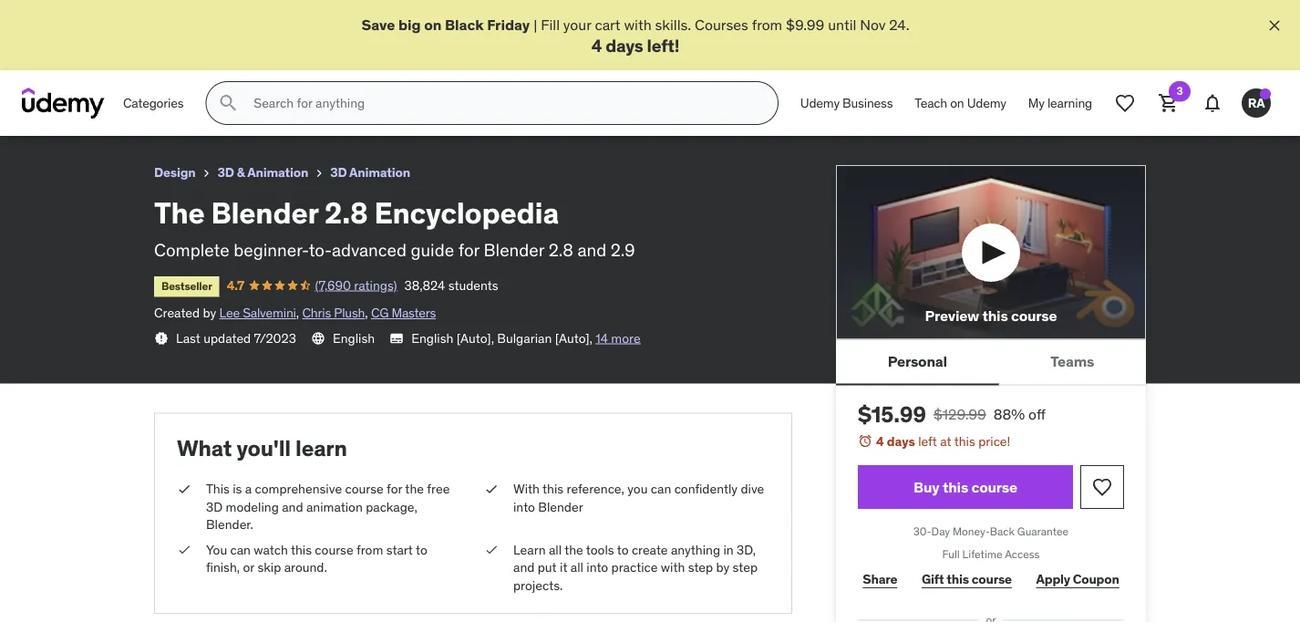 Task type: vqa. For each thing, say whether or not it's contained in the screenshot.
"the" in This is a comprehensive course for the free 3D modeling and animation package, Blender.
yes



Task type: locate. For each thing, give the bounding box(es) containing it.
1 horizontal spatial days
[[887, 433, 915, 450]]

course inside you can watch this course from start to finish, or skip around.
[[315, 541, 354, 558]]

teams button
[[999, 340, 1146, 383]]

2 vertical spatial and
[[513, 559, 535, 576]]

1 vertical spatial all
[[571, 559, 584, 576]]

ratings)
[[354, 277, 397, 293]]

into inside with this reference, you can confidently dive into blender
[[513, 498, 535, 515]]

my learning
[[1029, 95, 1093, 111]]

days left left at the right bottom
[[887, 433, 915, 450]]

the up it
[[565, 541, 583, 558]]

learning
[[1048, 95, 1093, 111]]

0 horizontal spatial with
[[624, 15, 652, 34]]

0 vertical spatial by
[[203, 305, 216, 321]]

0 vertical spatial days
[[606, 34, 643, 56]]

this inside you can watch this course from start to finish, or skip around.
[[291, 541, 312, 558]]

into down tools
[[587, 559, 609, 576]]

apply coupon button
[[1032, 561, 1125, 598]]

your
[[564, 15, 592, 34]]

step down 3d,
[[733, 559, 758, 576]]

close image
[[1266, 16, 1284, 35]]

1 vertical spatial the
[[565, 541, 583, 558]]

0 horizontal spatial from
[[357, 541, 383, 558]]

1 vertical spatial with
[[661, 559, 685, 576]]

the blender 2.8 encyclopedia
[[15, 8, 220, 26]]

1 horizontal spatial by
[[716, 559, 730, 576]]

1 english from the left
[[333, 330, 375, 346]]

3d & animation
[[218, 164, 308, 181]]

3d animation
[[330, 164, 410, 181]]

1 horizontal spatial from
[[752, 15, 783, 34]]

udemy business
[[801, 95, 893, 111]]

design link
[[154, 162, 196, 184]]

tab list
[[836, 340, 1146, 385]]

2 vertical spatial 2.8
[[549, 238, 574, 260]]

udemy left "my"
[[967, 95, 1007, 111]]

a
[[245, 481, 252, 497]]

course
[[1011, 306, 1058, 324], [972, 477, 1018, 496], [345, 481, 384, 497], [315, 541, 354, 558], [972, 571, 1012, 588]]

1 vertical spatial into
[[587, 559, 609, 576]]

1 horizontal spatial animation
[[349, 164, 410, 181]]

can up or on the bottom left
[[230, 541, 251, 558]]

0 vertical spatial from
[[752, 15, 783, 34]]

udemy image
[[22, 88, 105, 119]]

0 vertical spatial encyclopedia
[[126, 8, 220, 26]]

from left the start
[[357, 541, 383, 558]]

this inside with this reference, you can confidently dive into blender
[[543, 481, 564, 497]]

0 horizontal spatial to
[[416, 541, 428, 558]]

this right gift
[[947, 571, 969, 588]]

0 horizontal spatial 2.8
[[101, 8, 123, 26]]

and left 2.9
[[578, 238, 607, 260]]

2 horizontal spatial 2.8
[[549, 238, 574, 260]]

3d
[[218, 164, 234, 181], [330, 164, 347, 181], [206, 498, 223, 515]]

, left "chris"
[[296, 305, 299, 321]]

and down learn
[[513, 559, 535, 576]]

3d for 3d & animation
[[218, 164, 234, 181]]

package,
[[366, 498, 418, 515]]

1 horizontal spatial into
[[587, 559, 609, 576]]

this right at
[[955, 433, 976, 450]]

this inside preview this course button
[[983, 306, 1008, 324]]

the left "free" on the left of page
[[405, 481, 424, 497]]

1 horizontal spatial on
[[951, 95, 965, 111]]

teach on udemy link
[[904, 81, 1018, 125]]

chris plush link
[[302, 305, 365, 321]]

this right with
[[543, 481, 564, 497]]

0 horizontal spatial the
[[405, 481, 424, 497]]

to inside you can watch this course from start to finish, or skip around.
[[416, 541, 428, 558]]

xsmall image right design link
[[199, 166, 214, 181]]

0 vertical spatial into
[[513, 498, 535, 515]]

4 down cart
[[592, 34, 602, 56]]

the for the blender 2.8 encyclopedia
[[15, 8, 40, 26]]

animation up the blender 2.8 encyclopedia complete beginner-to-advanced guide for blender 2.8 and 2.9
[[349, 164, 410, 181]]

24.
[[889, 15, 910, 34]]

1 vertical spatial 2.8
[[325, 194, 368, 231]]

0 horizontal spatial on
[[424, 15, 442, 34]]

3d right 3d & animation
[[330, 164, 347, 181]]

and down comprehensive
[[282, 498, 303, 515]]

all up put
[[549, 541, 562, 558]]

categories
[[123, 95, 184, 111]]

0 vertical spatial on
[[424, 15, 442, 34]]

this for preview this course
[[983, 306, 1008, 324]]

with inside learn all the tools to create anything in 3d, and put it all into practice with step by step projects.
[[661, 559, 685, 576]]

this right the buy
[[943, 477, 969, 496]]

xsmall image for learn
[[484, 541, 499, 559]]

1 horizontal spatial can
[[651, 481, 672, 497]]

english down the masters at left
[[411, 330, 454, 346]]

|
[[534, 15, 538, 34]]

xsmall image left 3d animation link
[[312, 166, 327, 181]]

2.8 for the blender 2.8 encyclopedia
[[101, 8, 123, 26]]

0 vertical spatial all
[[549, 541, 562, 558]]

1 vertical spatial and
[[282, 498, 303, 515]]

0 horizontal spatial 4
[[592, 34, 602, 56]]

xsmall image for this
[[177, 480, 192, 498]]

1 vertical spatial xsmall image
[[484, 480, 499, 498]]

3d left &
[[218, 164, 234, 181]]

3d animation link
[[330, 162, 410, 184]]

xsmall image
[[199, 166, 214, 181], [154, 331, 169, 346], [177, 480, 192, 498], [177, 541, 192, 559]]

course down lifetime
[[972, 571, 1012, 588]]

0 vertical spatial the
[[405, 481, 424, 497]]

0 vertical spatial 4
[[592, 34, 602, 56]]

this right preview
[[983, 306, 1008, 324]]

1 horizontal spatial 4
[[876, 433, 884, 450]]

full
[[943, 547, 960, 561]]

0 horizontal spatial for
[[387, 481, 402, 497]]

30-day money-back guarantee full lifetime access
[[914, 524, 1069, 561]]

2 animation from the left
[[349, 164, 410, 181]]

the
[[405, 481, 424, 497], [565, 541, 583, 558]]

with down anything
[[661, 559, 685, 576]]

0 vertical spatial with
[[624, 15, 652, 34]]

to up practice
[[617, 541, 629, 558]]

1 vertical spatial by
[[716, 559, 730, 576]]

preview
[[925, 306, 980, 324]]

to right the start
[[416, 541, 428, 558]]

0 horizontal spatial all
[[549, 541, 562, 558]]

1 vertical spatial 4
[[876, 433, 884, 450]]

chris
[[302, 305, 331, 321]]

udemy left business
[[801, 95, 840, 111]]

tools
[[586, 541, 614, 558]]

3 link
[[1147, 81, 1191, 125]]

skills.
[[655, 15, 691, 34]]

into
[[513, 498, 535, 515], [587, 559, 609, 576]]

encyclopedia up guide
[[374, 194, 559, 231]]

english
[[333, 330, 375, 346], [411, 330, 454, 346]]

step down anything
[[688, 559, 713, 576]]

1 step from the left
[[688, 559, 713, 576]]

3d inside this is a comprehensive course for the free 3d modeling and animation package, blender.
[[206, 498, 223, 515]]

on right big
[[424, 15, 442, 34]]

this inside gift this course link
[[947, 571, 969, 588]]

1 horizontal spatial english
[[411, 330, 454, 346]]

$15.99 $129.99 88% off
[[858, 401, 1046, 428]]

xsmall image left last
[[154, 331, 169, 346]]

0 horizontal spatial udemy
[[801, 95, 840, 111]]

course up package,
[[345, 481, 384, 497]]

0 horizontal spatial and
[[282, 498, 303, 515]]

xsmall image for last
[[154, 331, 169, 346]]

encyclopedia up categories
[[126, 8, 220, 26]]

0 vertical spatial 2.8
[[101, 8, 123, 26]]

1 vertical spatial for
[[387, 481, 402, 497]]

days down cart
[[606, 34, 643, 56]]

comprehensive
[[255, 481, 342, 497]]

xsmall image left with
[[484, 480, 499, 498]]

1 horizontal spatial for
[[459, 238, 480, 260]]

1 vertical spatial can
[[230, 541, 251, 558]]

put
[[538, 559, 557, 576]]

2 to from the left
[[617, 541, 629, 558]]

$129.99
[[934, 405, 987, 424]]

for up package,
[[387, 481, 402, 497]]

3d for 3d animation
[[330, 164, 347, 181]]

with right cart
[[624, 15, 652, 34]]

2 step from the left
[[733, 559, 758, 576]]

personal button
[[836, 340, 999, 383]]

1 horizontal spatial the
[[565, 541, 583, 558]]

2 english from the left
[[411, 330, 454, 346]]

xsmall image left "this"
[[177, 480, 192, 498]]

this inside buy this course button
[[943, 477, 969, 496]]

encyclopedia for the blender 2.8 encyclopedia complete beginner-to-advanced guide for blender 2.8 and 2.9
[[374, 194, 559, 231]]

this up around.
[[291, 541, 312, 558]]

you'll
[[237, 435, 291, 462]]

xsmall image left "you"
[[177, 541, 192, 559]]

shopping cart with 3 items image
[[1158, 92, 1180, 114]]

3d down "this"
[[206, 498, 223, 515]]

2.9
[[611, 238, 635, 260]]

4 days left at this price!
[[876, 433, 1011, 450]]

1 horizontal spatial ,
[[365, 305, 368, 321]]

0 vertical spatial the
[[15, 8, 40, 26]]

english down plush
[[333, 330, 375, 346]]

1 animation from the left
[[247, 164, 308, 181]]

can inside you can watch this course from start to finish, or skip around.
[[230, 541, 251, 558]]

by down "in"
[[716, 559, 730, 576]]

last updated 7/2023
[[176, 330, 296, 346]]

on
[[424, 15, 442, 34], [951, 95, 965, 111]]

all
[[549, 541, 562, 558], [571, 559, 584, 576]]

4 right alarm image at the bottom
[[876, 433, 884, 450]]

the for the blender 2.8 encyclopedia complete beginner-to-advanced guide for blender 2.8 and 2.9
[[154, 194, 205, 231]]

0 horizontal spatial can
[[230, 541, 251, 558]]

the blender 2.8 encyclopedia complete beginner-to-advanced guide for blender 2.8 and 2.9
[[154, 194, 635, 260]]

this
[[983, 306, 1008, 324], [955, 433, 976, 450], [943, 477, 969, 496], [543, 481, 564, 497], [291, 541, 312, 558], [947, 571, 969, 588]]

course language image
[[311, 331, 326, 346]]

can right 'you'
[[651, 481, 672, 497]]

0 horizontal spatial into
[[513, 498, 535, 515]]

7/2023
[[254, 330, 296, 346]]

, left cg
[[365, 305, 368, 321]]

Search for anything text field
[[250, 88, 756, 119]]

for up "students"
[[459, 238, 480, 260]]

1 horizontal spatial to
[[617, 541, 629, 558]]

off
[[1029, 405, 1046, 424]]

course up back
[[972, 477, 1018, 496]]

by left lee
[[203, 305, 216, 321]]

into down with
[[513, 498, 535, 515]]

dive
[[741, 481, 765, 497]]

learn all the tools to create anything in 3d, and put it all into practice with step by step projects.
[[513, 541, 758, 594]]

1 vertical spatial the
[[154, 194, 205, 231]]

14 more button
[[596, 329, 641, 347]]

3d inside "link"
[[218, 164, 234, 181]]

english for english [auto], bulgarian [auto] , 14 more
[[411, 330, 454, 346]]

0 horizontal spatial the
[[15, 8, 40, 26]]

encyclopedia inside the blender 2.8 encyclopedia complete beginner-to-advanced guide for blender 2.8 and 2.9
[[374, 194, 559, 231]]

with
[[624, 15, 652, 34], [661, 559, 685, 576]]

course up around.
[[315, 541, 354, 558]]

and inside learn all the tools to create anything in 3d, and put it all into practice with step by step projects.
[[513, 559, 535, 576]]

from inside you can watch this course from start to finish, or skip around.
[[357, 541, 383, 558]]

animation right &
[[247, 164, 308, 181]]

price!
[[979, 433, 1011, 450]]

1 horizontal spatial with
[[661, 559, 685, 576]]

blender down with
[[538, 498, 583, 515]]

0 vertical spatial and
[[578, 238, 607, 260]]

the inside the blender 2.8 encyclopedia complete beginner-to-advanced guide for blender 2.8 and 2.9
[[154, 194, 205, 231]]

from left $9.99
[[752, 15, 783, 34]]

0 horizontal spatial by
[[203, 305, 216, 321]]

cg
[[371, 305, 389, 321]]

2.8
[[101, 8, 123, 26], [325, 194, 368, 231], [549, 238, 574, 260]]

0 vertical spatial can
[[651, 481, 672, 497]]

2 vertical spatial xsmall image
[[484, 541, 499, 559]]

1 horizontal spatial 2.8
[[325, 194, 368, 231]]

you have alerts image
[[1260, 89, 1271, 100]]

preview this course
[[925, 306, 1058, 324]]

projects.
[[513, 577, 563, 594]]

udemy
[[801, 95, 840, 111], [967, 95, 1007, 111]]

1 horizontal spatial step
[[733, 559, 758, 576]]

1 horizontal spatial udemy
[[967, 95, 1007, 111]]

1 horizontal spatial the
[[154, 194, 205, 231]]

0 horizontal spatial encyclopedia
[[126, 8, 220, 26]]

0 horizontal spatial animation
[[247, 164, 308, 181]]

what
[[177, 435, 232, 462]]

1 vertical spatial encyclopedia
[[374, 194, 559, 231]]

course up teams
[[1011, 306, 1058, 324]]

1 vertical spatial from
[[357, 541, 383, 558]]

access
[[1005, 547, 1040, 561]]

reference,
[[567, 481, 625, 497]]

into inside learn all the tools to create anything in 3d, and put it all into practice with step by step projects.
[[587, 559, 609, 576]]

1 to from the left
[[416, 541, 428, 558]]

1 horizontal spatial and
[[513, 559, 535, 576]]

wishlist image
[[1092, 476, 1114, 498]]

buy
[[914, 477, 940, 496]]

2 horizontal spatial and
[[578, 238, 607, 260]]

, left 14
[[590, 330, 593, 346]]

animation inside 3d & animation "link"
[[247, 164, 308, 181]]

course inside button
[[1011, 306, 1058, 324]]

wishlist image
[[1115, 92, 1136, 114]]

udemy business link
[[790, 81, 904, 125]]

course inside button
[[972, 477, 1018, 496]]

animation
[[306, 498, 363, 515]]

by
[[203, 305, 216, 321], [716, 559, 730, 576]]

cart
[[595, 15, 621, 34]]

&
[[237, 164, 245, 181]]

0 horizontal spatial step
[[688, 559, 713, 576]]

0 horizontal spatial english
[[333, 330, 375, 346]]

1 horizontal spatial encyclopedia
[[374, 194, 559, 231]]

0 horizontal spatial days
[[606, 34, 643, 56]]

from
[[752, 15, 783, 34], [357, 541, 383, 558]]

xsmall image left learn
[[484, 541, 499, 559]]

free
[[427, 481, 450, 497]]

can
[[651, 481, 672, 497], [230, 541, 251, 558]]

2 horizontal spatial ,
[[590, 330, 593, 346]]

30-
[[914, 524, 932, 538]]

closed captions image
[[390, 331, 404, 345]]

all right it
[[571, 559, 584, 576]]

xsmall image
[[312, 166, 327, 181], [484, 480, 499, 498], [484, 541, 499, 559]]

coupon
[[1073, 571, 1120, 588]]

on right teach
[[951, 95, 965, 111]]

0 vertical spatial for
[[459, 238, 480, 260]]



Task type: describe. For each thing, give the bounding box(es) containing it.
gift this course
[[922, 571, 1012, 588]]

and inside the blender 2.8 encyclopedia complete beginner-to-advanced guide for blender 2.8 and 2.9
[[578, 238, 607, 260]]

finish,
[[206, 559, 240, 576]]

this for gift this course
[[947, 571, 969, 588]]

1 vertical spatial days
[[887, 433, 915, 450]]

left!
[[647, 34, 680, 56]]

on inside the save big on black friday | fill your cart with skills. courses from $9.99 until nov 24. 4 days left!
[[424, 15, 442, 34]]

courses
[[695, 15, 749, 34]]

save big on black friday | fill your cart with skills. courses from $9.99 until nov 24. 4 days left!
[[362, 15, 910, 56]]

nov
[[860, 15, 886, 34]]

blender up beginner-
[[211, 194, 318, 231]]

to inside learn all the tools to create anything in 3d, and put it all into practice with step by step projects.
[[617, 541, 629, 558]]

created by lee salvemini , chris plush , cg masters
[[154, 305, 436, 321]]

this
[[206, 481, 230, 497]]

this is a comprehensive course for the free 3d modeling and animation package, blender.
[[206, 481, 450, 533]]

course for buy this course
[[972, 477, 1018, 496]]

course for preview this course
[[1011, 306, 1058, 324]]

blender up "students"
[[484, 238, 545, 260]]

lee salvemini link
[[219, 305, 296, 321]]

ra link
[[1235, 81, 1279, 125]]

anything
[[671, 541, 721, 558]]

this for with this reference, you can confidently dive into blender
[[543, 481, 564, 497]]

for inside the blender 2.8 encyclopedia complete beginner-to-advanced guide for blender 2.8 and 2.9
[[459, 238, 480, 260]]

money-
[[953, 524, 990, 538]]

14
[[596, 330, 608, 346]]

2 udemy from the left
[[967, 95, 1007, 111]]

by inside learn all the tools to create anything in 3d, and put it all into practice with step by step projects.
[[716, 559, 730, 576]]

animation inside 3d animation link
[[349, 164, 410, 181]]

english for english
[[333, 330, 375, 346]]

submit search image
[[217, 92, 239, 114]]

gift this course link
[[917, 561, 1017, 598]]

38,824
[[404, 277, 445, 293]]

left
[[919, 433, 937, 450]]

business
[[843, 95, 893, 111]]

with inside the save big on black friday | fill your cart with skills. courses from $9.99 until nov 24. 4 days left!
[[624, 15, 652, 34]]

4 inside the save big on black friday | fill your cart with skills. courses from $9.99 until nov 24. 4 days left!
[[592, 34, 602, 56]]

and inside this is a comprehensive course for the free 3d modeling and animation package, blender.
[[282, 498, 303, 515]]

friday
[[487, 15, 530, 34]]

teach on udemy
[[915, 95, 1007, 111]]

lifetime
[[963, 547, 1003, 561]]

you can watch this course from start to finish, or skip around.
[[206, 541, 428, 576]]

modeling
[[226, 498, 279, 515]]

notifications image
[[1202, 92, 1224, 114]]

is
[[233, 481, 242, 497]]

can inside with this reference, you can confidently dive into blender
[[651, 481, 672, 497]]

(7,690 ratings)
[[315, 277, 397, 293]]

for inside this is a comprehensive course for the free 3d modeling and animation package, blender.
[[387, 481, 402, 497]]

alarm image
[[858, 434, 873, 448]]

88%
[[994, 405, 1025, 424]]

apply
[[1037, 571, 1071, 588]]

3d,
[[737, 541, 756, 558]]

$15.99
[[858, 401, 927, 428]]

3
[[1177, 84, 1183, 98]]

blender up udemy image
[[43, 8, 98, 26]]

1 vertical spatial on
[[951, 95, 965, 111]]

skip
[[258, 559, 281, 576]]

personal
[[888, 352, 948, 371]]

save
[[362, 15, 395, 34]]

course for gift this course
[[972, 571, 1012, 588]]

back
[[990, 524, 1015, 538]]

1 horizontal spatial all
[[571, 559, 584, 576]]

guide
[[411, 238, 454, 260]]

ra
[[1248, 95, 1265, 111]]

plush
[[334, 305, 365, 321]]

buy this course button
[[858, 465, 1073, 509]]

$9.99
[[786, 15, 825, 34]]

salvemini
[[243, 305, 296, 321]]

course inside this is a comprehensive course for the free 3d modeling and animation package, blender.
[[345, 481, 384, 497]]

guarantee
[[1018, 524, 1069, 538]]

from inside the save big on black friday | fill your cart with skills. courses from $9.99 until nov 24. 4 days left!
[[752, 15, 783, 34]]

day
[[932, 524, 950, 538]]

xsmall image for you
[[177, 541, 192, 559]]

days inside the save big on black friday | fill your cart with skills. courses from $9.99 until nov 24. 4 days left!
[[606, 34, 643, 56]]

big
[[398, 15, 421, 34]]

gift
[[922, 571, 944, 588]]

this for buy this course
[[943, 477, 969, 496]]

students
[[448, 277, 499, 293]]

create
[[632, 541, 668, 558]]

more
[[611, 330, 641, 346]]

(7,690
[[315, 277, 351, 293]]

xsmall image for with
[[484, 480, 499, 498]]

confidently
[[675, 481, 738, 497]]

the inside learn all the tools to create anything in 3d, and put it all into practice with step by step projects.
[[565, 541, 583, 558]]

what you'll learn
[[177, 435, 347, 462]]

0 horizontal spatial ,
[[296, 305, 299, 321]]

until
[[828, 15, 857, 34]]

4.7
[[227, 277, 245, 293]]

cg masters link
[[371, 305, 436, 321]]

created
[[154, 305, 200, 321]]

buy this course
[[914, 477, 1018, 496]]

with
[[513, 481, 540, 497]]

2.8 for the blender 2.8 encyclopedia complete beginner-to-advanced guide for blender 2.8 and 2.9
[[325, 194, 368, 231]]

fill
[[541, 15, 560, 34]]

start
[[386, 541, 413, 558]]

blender inside with this reference, you can confidently dive into blender
[[538, 498, 583, 515]]

last
[[176, 330, 201, 346]]

updated
[[204, 330, 251, 346]]

the inside this is a comprehensive course for the free 3d modeling and animation package, blender.
[[405, 481, 424, 497]]

0 vertical spatial xsmall image
[[312, 166, 327, 181]]

tab list containing personal
[[836, 340, 1146, 385]]

complete
[[154, 238, 230, 260]]

learn
[[513, 541, 546, 558]]

1 udemy from the left
[[801, 95, 840, 111]]

watch
[[254, 541, 288, 558]]

share
[[863, 571, 898, 588]]

in
[[724, 541, 734, 558]]

encyclopedia for the blender 2.8 encyclopedia
[[126, 8, 220, 26]]

[auto]
[[555, 330, 590, 346]]

apply coupon
[[1037, 571, 1120, 588]]

lee
[[219, 305, 240, 321]]

it
[[560, 559, 568, 576]]



